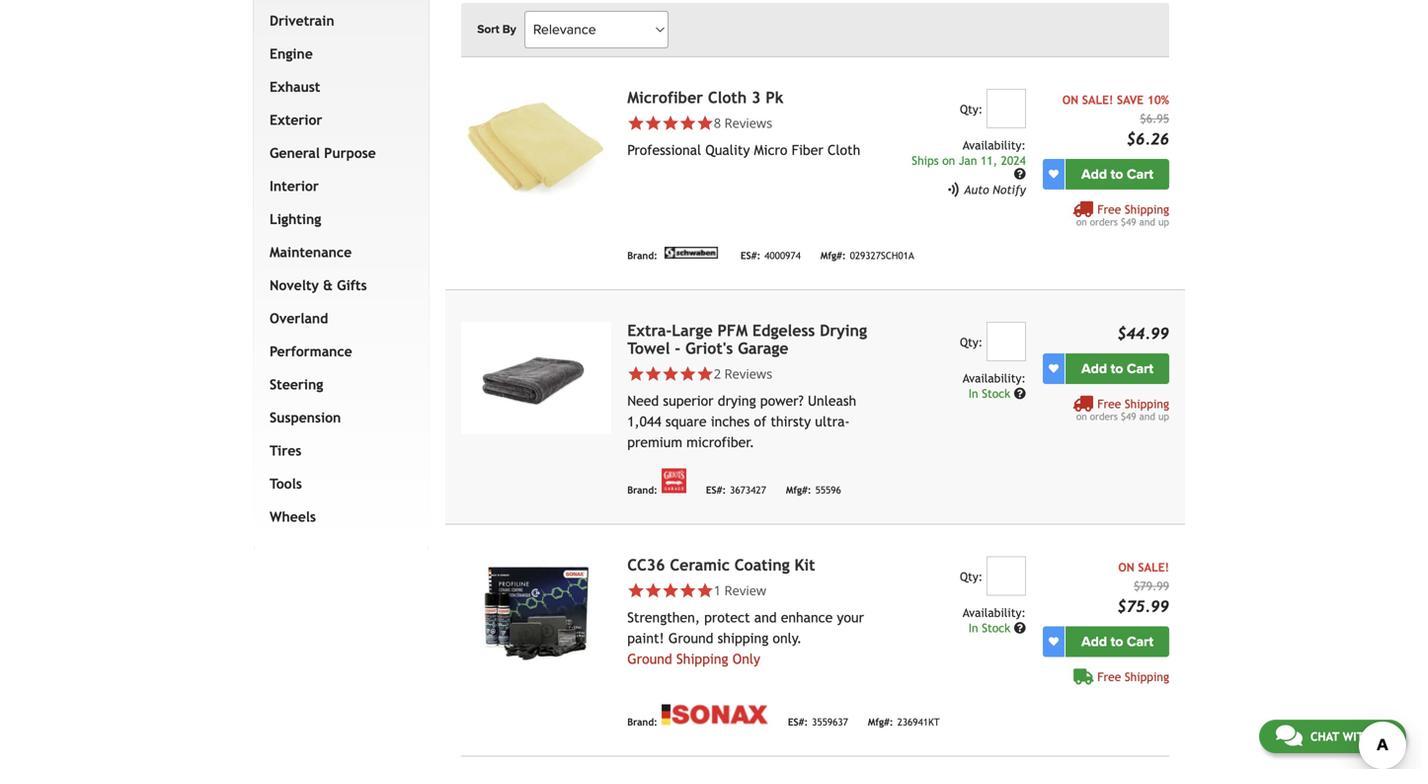 Task type: describe. For each thing, give the bounding box(es) containing it.
tools
[[270, 476, 302, 492]]

gifts
[[337, 277, 367, 293]]

coating
[[735, 557, 790, 575]]

cart for $75.99
[[1127, 634, 1154, 651]]

tools link
[[266, 468, 409, 501]]

qty: for on sale!
[[960, 570, 983, 584]]

reviews for pfm
[[725, 365, 773, 383]]

1,044
[[628, 414, 662, 430]]

chat with us
[[1311, 730, 1390, 744]]

2 reviews
[[714, 365, 773, 383]]

2
[[714, 365, 721, 383]]

square
[[666, 414, 707, 430]]

us
[[1376, 730, 1390, 744]]

pk
[[766, 89, 784, 107]]

1 1 review link from the left
[[628, 582, 883, 600]]

1 vertical spatial ground
[[628, 652, 673, 668]]

2 cart from the top
[[1127, 361, 1154, 378]]

mfg#: for cc36 ceramic coating kit
[[868, 717, 894, 728]]

2 orders from the top
[[1091, 411, 1118, 423]]

novelty
[[270, 277, 319, 293]]

sort
[[477, 22, 500, 37]]

0 vertical spatial ground
[[669, 631, 714, 647]]

stock for on sale!
[[982, 622, 1011, 636]]

of
[[754, 414, 767, 430]]

1 free from the top
[[1098, 203, 1122, 217]]

shipping down the $44.99
[[1125, 397, 1170, 411]]

1 up from the top
[[1159, 217, 1170, 228]]

cart for $6.26
[[1127, 166, 1154, 183]]

to for $75.99
[[1111, 634, 1124, 651]]

1
[[714, 582, 721, 600]]

mfg#: 236941kt
[[868, 717, 940, 728]]

$6.26
[[1127, 130, 1170, 148]]

question circle image for $44.99
[[1015, 388, 1026, 400]]

star image up superior
[[680, 366, 697, 383]]

8 reviews
[[714, 114, 773, 132]]

es#: for 3
[[741, 250, 761, 261]]

need
[[628, 393, 659, 409]]

mfg#: 55596
[[786, 485, 842, 496]]

need superior drying power? unleash 1,044 square inches of thirsty ultra- premium microfiber.
[[628, 393, 857, 451]]

add to cart button for $6.26
[[1066, 159, 1170, 190]]

wheels link
[[266, 501, 409, 534]]

es#: 3673427
[[706, 485, 767, 496]]

chat
[[1311, 730, 1340, 744]]

1 vertical spatial cloth
[[828, 143, 861, 158]]

review
[[725, 582, 767, 600]]

comments image
[[1277, 724, 1303, 748]]

tires
[[270, 443, 302, 459]]

es#3559637 - 236941kt - cc36 ceramic coating kit - strengthen, protect and enhance your paint! ground shipping only. - sonax - audi bmw volkswagen mercedes benz mini porsche image
[[462, 557, 612, 670]]

ships
[[912, 154, 939, 168]]

question circle image
[[1015, 623, 1026, 635]]

steering link
[[266, 368, 409, 401]]

add to cart for $6.26
[[1082, 166, 1154, 183]]

2 free from the top
[[1098, 397, 1122, 411]]

microfiber.
[[687, 435, 755, 451]]

with
[[1343, 730, 1373, 744]]

engine link
[[266, 37, 409, 70]]

es#: 3559637
[[788, 717, 849, 728]]

auto
[[965, 183, 990, 197]]

free shipping
[[1098, 671, 1170, 684]]

shipping down $75.99
[[1125, 671, 1170, 684]]

quality
[[706, 143, 750, 158]]

8
[[714, 114, 721, 132]]

protect
[[705, 610, 750, 626]]

purpose
[[324, 145, 376, 161]]

1 review
[[714, 582, 767, 600]]

exhaust
[[270, 79, 320, 95]]

55596
[[816, 485, 842, 496]]

towel
[[628, 340, 670, 358]]

griot's - corporate logo image
[[662, 469, 687, 494]]

1 2 reviews link from the left
[[628, 365, 883, 383]]

overland
[[270, 311, 328, 326]]

general purpose link
[[266, 137, 409, 170]]

availability: for on sale!                         save 10%
[[963, 139, 1026, 152]]

professional
[[628, 143, 702, 158]]

in stock for on sale!
[[969, 622, 1015, 636]]

exterior
[[270, 112, 322, 128]]

2 $49 from the top
[[1121, 411, 1137, 423]]

engine
[[270, 46, 313, 62]]

maintenance link
[[266, 236, 409, 269]]

extra-
[[628, 322, 672, 340]]

star image down microfiber cloth 3 pk
[[697, 115, 714, 132]]

star image down ceramic
[[697, 583, 714, 600]]

star image down microfiber
[[628, 115, 645, 132]]

drivetrain
[[270, 13, 335, 28]]

maintenance
[[270, 244, 352, 260]]

and inside strengthen, protect and enhance your paint! ground shipping only. ground shipping only
[[755, 610, 777, 626]]

2 free shipping on orders $49 and up from the top
[[1077, 397, 1170, 423]]

interior link
[[266, 170, 409, 203]]

2 up from the top
[[1159, 411, 1170, 423]]

ceramic
[[670, 557, 730, 575]]

029327sch01a
[[850, 250, 915, 261]]

wifi image
[[948, 183, 960, 197]]

microfiber cloth 3 pk
[[628, 89, 784, 107]]

1 vertical spatial on
[[1077, 217, 1088, 228]]

performance
[[270, 344, 352, 359]]

question circle image for on sale!                         save 10%
[[1015, 168, 1026, 180]]

2 add to cart from the top
[[1082, 361, 1154, 378]]

shipping
[[718, 631, 769, 647]]

qty: for on sale!                         save 10%
[[960, 102, 983, 116]]

unleash
[[808, 393, 857, 409]]

add to cart button for $75.99
[[1066, 627, 1170, 658]]

your
[[837, 610, 865, 626]]

2 to from the top
[[1111, 361, 1124, 378]]

sort by
[[477, 22, 517, 37]]

extra-large pfm edgeless drying towel - griot's garage
[[628, 322, 868, 358]]

micro
[[754, 143, 788, 158]]

sale! for $6.26
[[1083, 93, 1114, 107]]

2 add from the top
[[1082, 361, 1108, 378]]

1 8 reviews link from the left
[[628, 114, 883, 132]]

3559637
[[812, 717, 849, 728]]

drivetrain link
[[266, 4, 409, 37]]

star image up strengthen,
[[662, 583, 680, 600]]

inches
[[711, 414, 750, 430]]

novelty & gifts link
[[266, 269, 409, 302]]



Task type: locate. For each thing, give the bounding box(es) containing it.
0 vertical spatial qty:
[[960, 102, 983, 116]]

es#4000974 - 029327sch01a - microfiber cloth 3 pk - professional quality micro fiber cloth - schwaben - audi bmw volkswagen mercedes benz mini porsche image
[[462, 89, 612, 202]]

1 vertical spatial question circle image
[[1015, 388, 1026, 400]]

2 vertical spatial add to cart button
[[1066, 627, 1170, 658]]

star image down the cc36
[[645, 583, 662, 600]]

2 vertical spatial availability:
[[963, 606, 1026, 620]]

2 add to wish list image from the top
[[1049, 364, 1059, 374]]

0 horizontal spatial on
[[1063, 93, 1079, 107]]

auto notify
[[965, 183, 1026, 197]]

1 $49 from the top
[[1121, 217, 1137, 228]]

2 vertical spatial to
[[1111, 634, 1124, 651]]

1 vertical spatial and
[[1140, 411, 1156, 423]]

free down the $44.99
[[1098, 397, 1122, 411]]

to up "free shipping" at the bottom right of page
[[1111, 634, 1124, 651]]

pfm
[[718, 322, 748, 340]]

brand:
[[628, 250, 658, 261], [628, 485, 658, 496], [628, 717, 658, 728]]

cc36 ceramic coating kit
[[628, 557, 816, 575]]

wheels
[[270, 509, 316, 525]]

mfg#: left 029327sch01a
[[821, 250, 846, 261]]

free shipping on orders $49 and up down "$6.26"
[[1077, 203, 1170, 228]]

1 to from the top
[[1111, 166, 1124, 183]]

and up only.
[[755, 610, 777, 626]]

on inside on sale!                         save 10% $6.95 $6.26
[[1063, 93, 1079, 107]]

question circle image
[[1015, 168, 1026, 180], [1015, 388, 1026, 400]]

add to wish list image for $75.99
[[1049, 638, 1059, 647]]

exhaust link
[[266, 70, 409, 104]]

brand: left schwaben - corporate logo
[[628, 250, 658, 261]]

1 vertical spatial brand:
[[628, 485, 658, 496]]

1 add to cart button from the top
[[1066, 159, 1170, 190]]

0 vertical spatial es#:
[[741, 250, 761, 261]]

2 vertical spatial cart
[[1127, 634, 1154, 651]]

1 qty: from the top
[[960, 102, 983, 116]]

1 review link up protect
[[714, 582, 767, 600]]

add to cart for $75.99
[[1082, 634, 1154, 651]]

chat with us link
[[1260, 720, 1407, 754]]

3 qty: from the top
[[960, 570, 983, 584]]

0 vertical spatial question circle image
[[1015, 168, 1026, 180]]

and down "$6.26"
[[1140, 217, 1156, 228]]

3 add from the top
[[1082, 634, 1108, 651]]

0 vertical spatial free
[[1098, 203, 1122, 217]]

1 add from the top
[[1082, 166, 1108, 183]]

on inside the on sale! $79.99 $75.99
[[1119, 561, 1135, 575]]

by
[[503, 22, 517, 37]]

2024
[[1002, 154, 1026, 168]]

1 reviews from the top
[[725, 114, 773, 132]]

cart down the $44.99
[[1127, 361, 1154, 378]]

2 vertical spatial on
[[1077, 411, 1088, 423]]

0 vertical spatial in stock
[[969, 387, 1015, 401]]

suspension
[[270, 410, 341, 426]]

0 vertical spatial cloth
[[708, 89, 747, 107]]

es#: left 3559637
[[788, 717, 808, 728]]

0 horizontal spatial es#:
[[706, 485, 726, 496]]

mfg#: for extra-large pfm edgeless drying towel - griot's garage
[[786, 485, 812, 496]]

mfg#:
[[821, 250, 846, 261], [786, 485, 812, 496], [868, 717, 894, 728]]

1 vertical spatial add to wish list image
[[1049, 364, 1059, 374]]

$49 down the $44.99
[[1121, 411, 1137, 423]]

free down on sale!                         save 10% $6.95 $6.26
[[1098, 203, 1122, 217]]

brand: for extra-large pfm edgeless drying towel - griot's garage
[[628, 485, 658, 496]]

1 add to wish list image from the top
[[1049, 170, 1059, 180]]

add to wish list image for $6.26
[[1049, 170, 1059, 180]]

2 reviews from the top
[[725, 365, 773, 383]]

1 stock from the top
[[982, 387, 1011, 401]]

2 vertical spatial qty:
[[960, 570, 983, 584]]

1 vertical spatial qty:
[[960, 336, 983, 350]]

brand: left sonax - corporate logo
[[628, 717, 658, 728]]

overland link
[[266, 302, 409, 335]]

stock for $44.99
[[982, 387, 1011, 401]]

1 vertical spatial add to cart
[[1082, 361, 1154, 378]]

add to cart button down the $44.99
[[1066, 354, 1170, 385]]

2 brand: from the top
[[628, 485, 658, 496]]

1 vertical spatial cart
[[1127, 361, 1154, 378]]

1 vertical spatial sale!
[[1139, 561, 1170, 575]]

1 vertical spatial availability:
[[963, 372, 1026, 386]]

sale! inside the on sale! $79.99 $75.99
[[1139, 561, 1170, 575]]

in for extra-large pfm edgeless drying towel - griot's garage
[[969, 387, 979, 401]]

shipping left only
[[677, 652, 729, 668]]

0 vertical spatial up
[[1159, 217, 1170, 228]]

steering
[[270, 377, 323, 393]]

sale! inside on sale!                         save 10% $6.95 $6.26
[[1083, 93, 1114, 107]]

3 free from the top
[[1098, 671, 1122, 684]]

in
[[969, 387, 979, 401], [969, 622, 979, 636]]

ground down paint!
[[628, 652, 673, 668]]

add to cart button
[[1066, 159, 1170, 190], [1066, 354, 1170, 385], [1066, 627, 1170, 658]]

add to wish list image
[[1049, 170, 1059, 180], [1049, 364, 1059, 374], [1049, 638, 1059, 647]]

$75.99
[[1118, 598, 1170, 616]]

on left save
[[1063, 93, 1079, 107]]

fiber
[[792, 143, 824, 158]]

2 vertical spatial and
[[755, 610, 777, 626]]

kit
[[795, 557, 816, 575]]

ground
[[669, 631, 714, 647], [628, 652, 673, 668]]

cc36 ceramic coating kit link
[[628, 557, 816, 575]]

availability:
[[963, 139, 1026, 152], [963, 372, 1026, 386], [963, 606, 1026, 620]]

save
[[1118, 93, 1144, 107]]

1 vertical spatial stock
[[982, 622, 1011, 636]]

add to cart up "free shipping" at the bottom right of page
[[1082, 634, 1154, 651]]

paint!
[[628, 631, 665, 647]]

2 2 reviews link from the left
[[714, 365, 773, 383]]

1 vertical spatial add
[[1082, 361, 1108, 378]]

0 vertical spatial cart
[[1127, 166, 1154, 183]]

$49 down "$6.26"
[[1121, 217, 1137, 228]]

0 vertical spatial free shipping on orders $49 and up
[[1077, 203, 1170, 228]]

free
[[1098, 203, 1122, 217], [1098, 397, 1122, 411], [1098, 671, 1122, 684]]

superior
[[663, 393, 714, 409]]

suspension link
[[266, 401, 409, 435]]

2 vertical spatial mfg#:
[[868, 717, 894, 728]]

professional quality micro fiber cloth
[[628, 143, 861, 158]]

availability: for on sale!
[[963, 606, 1026, 620]]

2 qty: from the top
[[960, 336, 983, 350]]

2 availability: from the top
[[963, 372, 1026, 386]]

tires link
[[266, 435, 409, 468]]

es#: 4000974
[[741, 250, 801, 261]]

1 vertical spatial mfg#:
[[786, 485, 812, 496]]

3 add to cart from the top
[[1082, 634, 1154, 651]]

qty: for $44.99
[[960, 336, 983, 350]]

1 vertical spatial to
[[1111, 361, 1124, 378]]

2 add to cart button from the top
[[1066, 354, 1170, 385]]

2 reviews link up drying
[[714, 365, 773, 383]]

0 vertical spatial on
[[943, 154, 956, 168]]

0 horizontal spatial mfg#:
[[786, 485, 812, 496]]

mfg#: for microfiber cloth 3 pk
[[821, 250, 846, 261]]

in for cc36 ceramic coating kit
[[969, 622, 979, 636]]

1 vertical spatial free shipping on orders $49 and up
[[1077, 397, 1170, 423]]

on sale! $79.99 $75.99
[[1118, 561, 1170, 616]]

cart down $75.99
[[1127, 634, 1154, 651]]

strengthen, protect and enhance your paint! ground shipping only. ground shipping only
[[628, 610, 865, 668]]

interior
[[270, 178, 319, 194]]

sale! left save
[[1083, 93, 1114, 107]]

1 vertical spatial es#:
[[706, 485, 726, 496]]

11,
[[981, 154, 998, 168]]

2 vertical spatial add to cart
[[1082, 634, 1154, 651]]

add for $6.26
[[1082, 166, 1108, 183]]

0 horizontal spatial sale!
[[1083, 93, 1114, 107]]

3 availability: from the top
[[963, 606, 1026, 620]]

3 to from the top
[[1111, 634, 1124, 651]]

2 reviews link down garage
[[628, 365, 883, 383]]

1 vertical spatial orders
[[1091, 411, 1118, 423]]

1 in from the top
[[969, 387, 979, 401]]

brand: for cc36 ceramic coating kit
[[628, 717, 658, 728]]

qty:
[[960, 102, 983, 116], [960, 336, 983, 350], [960, 570, 983, 584]]

0 vertical spatial add to cart
[[1082, 166, 1154, 183]]

0 vertical spatial in
[[969, 387, 979, 401]]

es#: for coating
[[788, 717, 808, 728]]

3 cart from the top
[[1127, 634, 1154, 651]]

1 vertical spatial on
[[1119, 561, 1135, 575]]

up down "$6.26"
[[1159, 217, 1170, 228]]

1 in stock from the top
[[969, 387, 1015, 401]]

0 vertical spatial mfg#:
[[821, 250, 846, 261]]

2 question circle image from the top
[[1015, 388, 1026, 400]]

lighting
[[270, 211, 321, 227]]

es#: left 4000974
[[741, 250, 761, 261]]

1 vertical spatial $49
[[1121, 411, 1137, 423]]

lighting link
[[266, 203, 409, 236]]

1 horizontal spatial es#:
[[741, 250, 761, 261]]

sonax - corporate logo image
[[662, 705, 769, 726]]

10%
[[1148, 93, 1170, 107]]

2 vertical spatial add to wish list image
[[1049, 638, 1059, 647]]

1 vertical spatial add to cart button
[[1066, 354, 1170, 385]]

add to cart
[[1082, 166, 1154, 183], [1082, 361, 1154, 378], [1082, 634, 1154, 651]]

1 review link down the coating
[[628, 582, 883, 600]]

0 vertical spatial availability:
[[963, 139, 1026, 152]]

2 vertical spatial free
[[1098, 671, 1122, 684]]

free shipping on orders $49 and up
[[1077, 203, 1170, 228], [1077, 397, 1170, 423]]

only.
[[773, 631, 802, 647]]

1 availability: from the top
[[963, 139, 1026, 152]]

0 vertical spatial sale!
[[1083, 93, 1114, 107]]

to
[[1111, 166, 1124, 183], [1111, 361, 1124, 378], [1111, 634, 1124, 651]]

in stock for $44.99
[[969, 387, 1015, 401]]

2 8 reviews link from the left
[[714, 114, 773, 132]]

shipping
[[1125, 203, 1170, 217], [1125, 397, 1170, 411], [677, 652, 729, 668], [1125, 671, 1170, 684]]

0 vertical spatial add to cart button
[[1066, 159, 1170, 190]]

1 vertical spatial free
[[1098, 397, 1122, 411]]

0 vertical spatial brand:
[[628, 250, 658, 261]]

on sale!                         save 10% $6.95 $6.26
[[1063, 93, 1170, 148]]

add to cart down "$6.26"
[[1082, 166, 1154, 183]]

brand: left the griot's - corporate logo
[[628, 485, 658, 496]]

1 horizontal spatial cloth
[[828, 143, 861, 158]]

add for $75.99
[[1082, 634, 1108, 651]]

cart down "$6.26"
[[1127, 166, 1154, 183]]

1 vertical spatial reviews
[[725, 365, 773, 383]]

shipping inside strengthen, protect and enhance your paint! ground shipping only. ground shipping only
[[677, 652, 729, 668]]

cc36
[[628, 557, 666, 575]]

1 add to cart from the top
[[1082, 166, 1154, 183]]

2 stock from the top
[[982, 622, 1011, 636]]

2 horizontal spatial mfg#:
[[868, 717, 894, 728]]

premium
[[628, 435, 683, 451]]

0 vertical spatial orders
[[1091, 217, 1118, 228]]

8 reviews link down 3
[[628, 114, 883, 132]]

2 vertical spatial brand:
[[628, 717, 658, 728]]

1 horizontal spatial on
[[1119, 561, 1135, 575]]

to for $6.26
[[1111, 166, 1124, 183]]

2 in stock from the top
[[969, 622, 1015, 636]]

cart
[[1127, 166, 1154, 183], [1127, 361, 1154, 378], [1127, 634, 1154, 651]]

star image up need
[[628, 366, 645, 383]]

0 vertical spatial add
[[1082, 166, 1108, 183]]

on up $79.99
[[1119, 561, 1135, 575]]

3 add to wish list image from the top
[[1049, 638, 1059, 647]]

add to cart button up "free shipping" at the bottom right of page
[[1066, 627, 1170, 658]]

sale! up $79.99
[[1139, 561, 1170, 575]]

reviews down 3
[[725, 114, 773, 132]]

to down on sale!                         save 10% $6.95 $6.26
[[1111, 166, 1124, 183]]

up down the $44.99
[[1159, 411, 1170, 423]]

ships on jan 11, 2024
[[912, 154, 1026, 168]]

star image down -
[[662, 366, 680, 383]]

add to cart button down "$6.26"
[[1066, 159, 1170, 190]]

reviews down garage
[[725, 365, 773, 383]]

performance link
[[266, 335, 409, 368]]

enhance
[[781, 610, 833, 626]]

3
[[752, 89, 761, 107]]

microfiber cloth 3 pk link
[[628, 89, 784, 107]]

stock
[[982, 387, 1011, 401], [982, 622, 1011, 636]]

1 vertical spatial up
[[1159, 411, 1170, 423]]

1 vertical spatial in stock
[[969, 622, 1015, 636]]

es#3673427 - 55596 - extra-large pfm edgeless drying towel - griot's garage - need superior drying power? unleash 1,044 square inches of thirsty ultra-premium microfiber. - griot's - audi bmw volkswagen mercedes benz mini porsche image
[[462, 322, 612, 435]]

reviews for 3
[[725, 114, 773, 132]]

2 1 review link from the left
[[714, 582, 767, 600]]

es#: for pfm
[[706, 485, 726, 496]]

to down the $44.99
[[1111, 361, 1124, 378]]

0 vertical spatial reviews
[[725, 114, 773, 132]]

1 horizontal spatial sale!
[[1139, 561, 1170, 575]]

only
[[733, 652, 761, 668]]

1 free shipping on orders $49 and up from the top
[[1077, 203, 1170, 228]]

star image
[[645, 115, 662, 132], [662, 115, 680, 132], [680, 115, 697, 132], [645, 366, 662, 383], [697, 366, 714, 383], [628, 583, 645, 600], [680, 583, 697, 600]]

1 brand: from the top
[[628, 250, 658, 261]]

and down the $44.99
[[1140, 411, 1156, 423]]

garage
[[738, 340, 789, 358]]

free down $75.99
[[1098, 671, 1122, 684]]

1 orders from the top
[[1091, 217, 1118, 228]]

on for $6.26
[[1063, 93, 1079, 107]]

griot's
[[686, 340, 733, 358]]

mfg#: left the 55596
[[786, 485, 812, 496]]

3 add to cart button from the top
[[1066, 627, 1170, 658]]

notify
[[993, 183, 1026, 197]]

1 cart from the top
[[1127, 166, 1154, 183]]

0 vertical spatial and
[[1140, 217, 1156, 228]]

ground down strengthen,
[[669, 631, 714, 647]]

mfg#: 029327sch01a
[[821, 250, 915, 261]]

add
[[1082, 166, 1108, 183], [1082, 361, 1108, 378], [1082, 634, 1108, 651]]

es#:
[[741, 250, 761, 261], [706, 485, 726, 496], [788, 717, 808, 728]]

1 vertical spatial in
[[969, 622, 979, 636]]

0 horizontal spatial cloth
[[708, 89, 747, 107]]

4000974
[[765, 250, 801, 261]]

cloth up 8
[[708, 89, 747, 107]]

exterior link
[[266, 104, 409, 137]]

0 vertical spatial add to wish list image
[[1049, 170, 1059, 180]]

availability: for $44.99
[[963, 372, 1026, 386]]

2 horizontal spatial es#:
[[788, 717, 808, 728]]

free shipping on orders $49 and up down the $44.99
[[1077, 397, 1170, 423]]

0 vertical spatial to
[[1111, 166, 1124, 183]]

jan
[[959, 154, 978, 168]]

0 vertical spatial stock
[[982, 387, 1011, 401]]

0 vertical spatial on
[[1063, 93, 1079, 107]]

8 reviews link up professional quality micro fiber cloth on the top
[[714, 114, 773, 132]]

None number field
[[987, 89, 1026, 129], [987, 322, 1026, 362], [987, 557, 1026, 597], [987, 89, 1026, 129], [987, 322, 1026, 362], [987, 557, 1026, 597]]

power?
[[761, 393, 804, 409]]

add to cart down the $44.99
[[1082, 361, 1154, 378]]

3 brand: from the top
[[628, 717, 658, 728]]

1 horizontal spatial mfg#:
[[821, 250, 846, 261]]

$79.99
[[1134, 580, 1170, 594]]

0 vertical spatial $49
[[1121, 217, 1137, 228]]

sale! for $75.99
[[1139, 561, 1170, 575]]

$6.95
[[1141, 112, 1170, 126]]

on for $75.99
[[1119, 561, 1135, 575]]

cloth right 'fiber'
[[828, 143, 861, 158]]

in stock
[[969, 387, 1015, 401], [969, 622, 1015, 636]]

brand: for microfiber cloth 3 pk
[[628, 250, 658, 261]]

236941kt
[[898, 717, 940, 728]]

2 in from the top
[[969, 622, 979, 636]]

es#: left '3673427'
[[706, 485, 726, 496]]

large
[[672, 322, 713, 340]]

1 question circle image from the top
[[1015, 168, 1026, 180]]

mfg#: left 236941kt
[[868, 717, 894, 728]]

strengthen,
[[628, 610, 700, 626]]

2 vertical spatial add
[[1082, 634, 1108, 651]]

2 vertical spatial es#:
[[788, 717, 808, 728]]

general
[[270, 145, 320, 161]]

schwaben - corporate logo image
[[662, 247, 721, 259]]

shipping down "$6.26"
[[1125, 203, 1170, 217]]

ultra-
[[816, 414, 850, 430]]

star image
[[628, 115, 645, 132], [697, 115, 714, 132], [628, 366, 645, 383], [662, 366, 680, 383], [680, 366, 697, 383], [645, 583, 662, 600], [662, 583, 680, 600], [697, 583, 714, 600]]



Task type: vqa. For each thing, say whether or not it's contained in the screenshot.
'Drying'
yes



